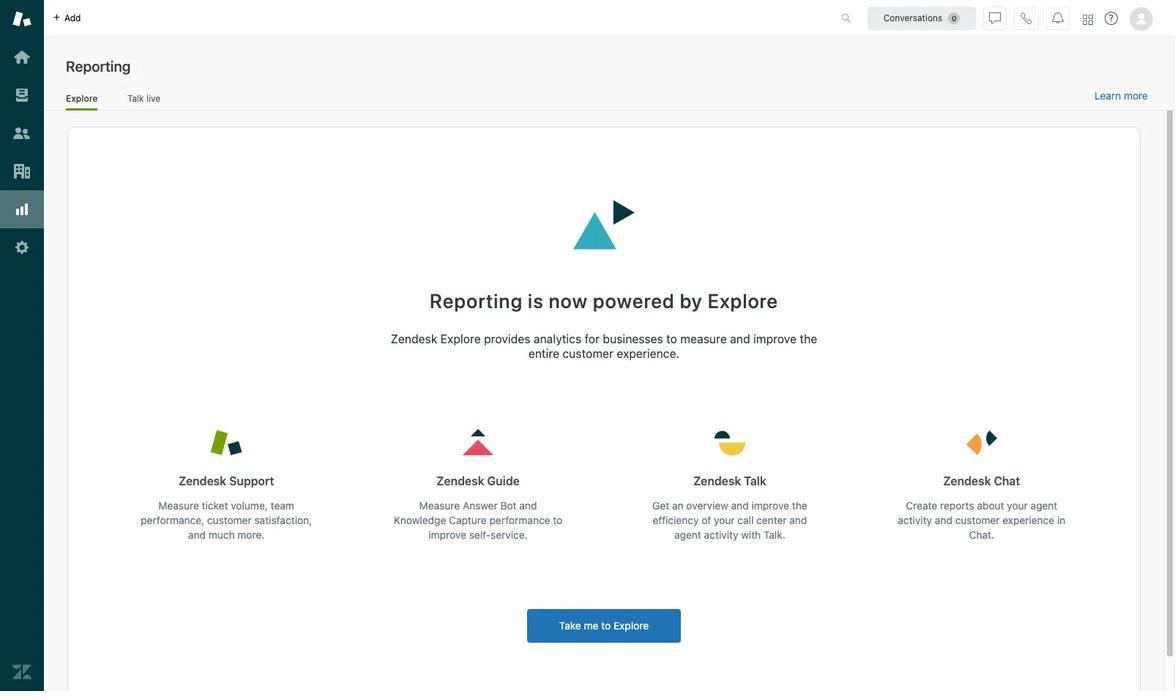 Task type: locate. For each thing, give the bounding box(es) containing it.
and right measure
[[730, 333, 750, 346]]

customer down for
[[563, 347, 614, 360]]

improve down capture
[[429, 529, 466, 541]]

1 vertical spatial your
[[714, 514, 735, 526]]

1 vertical spatial to
[[553, 514, 562, 526]]

agent
[[1031, 499, 1057, 512], [674, 529, 701, 541]]

your inside get an overview and improve the efficiency of your call center and agent activity with talk.
[[714, 514, 735, 526]]

explore left 'provides'
[[441, 333, 481, 346]]

2 measure from the left
[[419, 499, 460, 512]]

2 horizontal spatial to
[[666, 333, 677, 346]]

reporting up 'provides'
[[430, 289, 523, 312]]

0 vertical spatial improve
[[753, 333, 797, 346]]

to
[[666, 333, 677, 346], [553, 514, 562, 526], [601, 619, 611, 632]]

0 vertical spatial the
[[800, 333, 817, 346]]

the inside zendesk explore provides analytics for businesses to measure and improve the entire customer experience.
[[800, 333, 817, 346]]

0 horizontal spatial your
[[714, 514, 735, 526]]

team
[[271, 499, 294, 512]]

measure inside "measure answer bot and knowledge capture performance to improve self-service."
[[419, 499, 460, 512]]

reporting up explore link at the left top of page
[[66, 58, 131, 75]]

to up "experience."
[[666, 333, 677, 346]]

1 horizontal spatial agent
[[1031, 499, 1057, 512]]

reporting
[[66, 58, 131, 75], [430, 289, 523, 312]]

agent up experience
[[1031, 499, 1057, 512]]

improve
[[753, 333, 797, 346], [751, 499, 789, 512], [429, 529, 466, 541]]

0 horizontal spatial customer
[[207, 514, 252, 526]]

0 vertical spatial activity
[[898, 514, 932, 526]]

and up call at right bottom
[[731, 499, 749, 512]]

an
[[672, 499, 684, 512]]

customer up much
[[207, 514, 252, 526]]

agent inside create reports about your agent activity and customer experience in chat.
[[1031, 499, 1057, 512]]

0 vertical spatial to
[[666, 333, 677, 346]]

1 horizontal spatial to
[[601, 619, 611, 632]]

0 horizontal spatial reporting
[[66, 58, 131, 75]]

and left much
[[188, 529, 206, 541]]

talk up call at right bottom
[[744, 474, 766, 488]]

1 horizontal spatial measure
[[419, 499, 460, 512]]

explore right me
[[613, 619, 649, 632]]

explore
[[66, 93, 98, 104], [708, 289, 778, 312], [441, 333, 481, 346], [613, 619, 649, 632]]

and inside create reports about your agent activity and customer experience in chat.
[[935, 514, 952, 526]]

and down reports
[[935, 514, 952, 526]]

agent inside get an overview and improve the efficiency of your call center and agent activity with talk.
[[674, 529, 701, 541]]

1 horizontal spatial activity
[[898, 514, 932, 526]]

2 vertical spatial improve
[[429, 529, 466, 541]]

0 horizontal spatial measure
[[158, 499, 199, 512]]

1 vertical spatial improve
[[751, 499, 789, 512]]

zendesk inside zendesk explore provides analytics for businesses to measure and improve the entire customer experience.
[[391, 333, 437, 346]]

to right performance
[[553, 514, 562, 526]]

2 vertical spatial to
[[601, 619, 611, 632]]

1 horizontal spatial talk
[[744, 474, 766, 488]]

businesses
[[603, 333, 663, 346]]

1 horizontal spatial customer
[[563, 347, 614, 360]]

zendesk support
[[179, 474, 274, 488]]

0 horizontal spatial talk
[[127, 93, 144, 104]]

zendesk products image
[[1083, 14, 1093, 25]]

and inside the measure ticket volume, team performance, customer satisfaction, and much more.
[[188, 529, 206, 541]]

powered
[[593, 289, 675, 312]]

0 horizontal spatial agent
[[674, 529, 701, 541]]

your right of
[[714, 514, 735, 526]]

1 vertical spatial activity
[[704, 529, 738, 541]]

and up performance
[[519, 499, 537, 512]]

your inside create reports about your agent activity and customer experience in chat.
[[1007, 499, 1028, 512]]

learn more link
[[1095, 89, 1148, 102]]

customer up chat.
[[955, 514, 1000, 526]]

call
[[737, 514, 754, 526]]

your up experience
[[1007, 499, 1028, 512]]

capture
[[449, 514, 487, 526]]

and right center
[[789, 514, 807, 526]]

service.
[[491, 529, 528, 541]]

measure up knowledge
[[419, 499, 460, 512]]

and
[[730, 333, 750, 346], [519, 499, 537, 512], [731, 499, 749, 512], [789, 514, 807, 526], [935, 514, 952, 526], [188, 529, 206, 541]]

measure up performance,
[[158, 499, 199, 512]]

0 horizontal spatial to
[[553, 514, 562, 526]]

analytics
[[534, 333, 582, 346]]

conversations
[[883, 12, 942, 23]]

talk live
[[127, 93, 160, 104]]

live
[[146, 93, 160, 104]]

customer inside zendesk explore provides analytics for businesses to measure and improve the entire customer experience.
[[563, 347, 614, 360]]

0 vertical spatial your
[[1007, 499, 1028, 512]]

measure
[[158, 499, 199, 512], [419, 499, 460, 512]]

1 horizontal spatial reporting
[[430, 289, 523, 312]]

performance,
[[141, 514, 204, 526]]

to right me
[[601, 619, 611, 632]]

1 vertical spatial agent
[[674, 529, 701, 541]]

add button
[[44, 0, 90, 36]]

improve inside zendesk explore provides analytics for businesses to measure and improve the entire customer experience.
[[753, 333, 797, 346]]

the
[[800, 333, 817, 346], [792, 499, 807, 512]]

reporting for reporting is now powered by explore
[[430, 289, 523, 312]]

zendesk
[[391, 333, 437, 346], [179, 474, 226, 488], [437, 474, 484, 488], [693, 474, 741, 488], [943, 474, 991, 488]]

1 vertical spatial the
[[792, 499, 807, 512]]

activity
[[898, 514, 932, 526], [704, 529, 738, 541]]

activity down of
[[704, 529, 738, 541]]

1 vertical spatial talk
[[744, 474, 766, 488]]

views image
[[12, 86, 31, 105]]

overview
[[686, 499, 728, 512]]

admin image
[[12, 238, 31, 257]]

to inside "measure answer bot and knowledge capture performance to improve self-service."
[[553, 514, 562, 526]]

your
[[1007, 499, 1028, 512], [714, 514, 735, 526]]

measure inside the measure ticket volume, team performance, customer satisfaction, and much more.
[[158, 499, 199, 512]]

conversations button
[[868, 6, 976, 30]]

talk
[[127, 93, 144, 104], [744, 474, 766, 488]]

improve up center
[[751, 499, 789, 512]]

talk live link
[[127, 93, 161, 108]]

2 horizontal spatial customer
[[955, 514, 1000, 526]]

1 vertical spatial reporting
[[430, 289, 523, 312]]

about
[[977, 499, 1004, 512]]

get help image
[[1105, 12, 1118, 25]]

improve right measure
[[753, 333, 797, 346]]

volume,
[[231, 499, 268, 512]]

zendesk explore provides analytics for businesses to measure and improve the entire customer experience.
[[391, 333, 817, 360]]

entire
[[528, 347, 559, 360]]

1 measure from the left
[[158, 499, 199, 512]]

customer
[[563, 347, 614, 360], [207, 514, 252, 526], [955, 514, 1000, 526]]

0 horizontal spatial activity
[[704, 529, 738, 541]]

zendesk image
[[12, 663, 31, 682]]

the inside get an overview and improve the efficiency of your call center and agent activity with talk.
[[792, 499, 807, 512]]

provides
[[484, 333, 530, 346]]

more
[[1124, 89, 1148, 102]]

add
[[64, 12, 81, 23]]

activity inside create reports about your agent activity and customer experience in chat.
[[898, 514, 932, 526]]

activity down the create
[[898, 514, 932, 526]]

improve inside get an overview and improve the efficiency of your call center and agent activity with talk.
[[751, 499, 789, 512]]

0 vertical spatial agent
[[1031, 499, 1057, 512]]

agent down the efficiency
[[674, 529, 701, 541]]

talk left live
[[127, 93, 144, 104]]

talk.
[[764, 529, 785, 541]]

0 vertical spatial reporting
[[66, 58, 131, 75]]

learn
[[1095, 89, 1121, 102]]

get
[[652, 499, 669, 512]]

1 horizontal spatial your
[[1007, 499, 1028, 512]]

by
[[680, 289, 703, 312]]

main element
[[0, 0, 44, 691]]



Task type: describe. For each thing, give the bounding box(es) containing it.
self-
[[469, 529, 491, 541]]

zendesk for zendesk talk
[[693, 474, 741, 488]]

me
[[584, 619, 598, 632]]

and inside "measure answer bot and knowledge capture performance to improve self-service."
[[519, 499, 537, 512]]

measure for zendesk support
[[158, 499, 199, 512]]

chat
[[994, 474, 1020, 488]]

zendesk for zendesk support
[[179, 474, 226, 488]]

is
[[528, 289, 544, 312]]

measure ticket volume, team performance, customer satisfaction, and much more.
[[141, 499, 312, 541]]

reporting for reporting
[[66, 58, 131, 75]]

explore right by
[[708, 289, 778, 312]]

get started image
[[12, 48, 31, 67]]

take
[[559, 619, 581, 632]]

for
[[585, 333, 600, 346]]

organizations image
[[12, 162, 31, 181]]

efficiency
[[653, 514, 699, 526]]

explore inside zendesk explore provides analytics for businesses to measure and improve the entire customer experience.
[[441, 333, 481, 346]]

customer inside create reports about your agent activity and customer experience in chat.
[[955, 514, 1000, 526]]

notifications image
[[1052, 12, 1064, 24]]

ticket
[[202, 499, 228, 512]]

create
[[906, 499, 937, 512]]

improve inside "measure answer bot and knowledge capture performance to improve self-service."
[[429, 529, 466, 541]]

reporting is now powered by explore
[[430, 289, 778, 312]]

to inside take me to explore button
[[601, 619, 611, 632]]

center
[[756, 514, 787, 526]]

guide
[[487, 474, 520, 488]]

reporting image
[[12, 200, 31, 219]]

experience
[[1003, 514, 1054, 526]]

zendesk guide
[[437, 474, 520, 488]]

zendesk support image
[[12, 10, 31, 29]]

support
[[229, 474, 274, 488]]

customers image
[[12, 124, 31, 143]]

zendesk chat
[[943, 474, 1020, 488]]

zendesk for zendesk guide
[[437, 474, 484, 488]]

take me to explore button
[[527, 609, 681, 643]]

reports
[[940, 499, 974, 512]]

take me to explore
[[559, 619, 649, 632]]

create reports about your agent activity and customer experience in chat.
[[898, 499, 1065, 541]]

in
[[1057, 514, 1065, 526]]

performance
[[489, 514, 550, 526]]

button displays agent's chat status as invisible. image
[[989, 12, 1001, 24]]

measure answer bot and knowledge capture performance to improve self-service.
[[394, 499, 562, 541]]

zendesk for zendesk explore provides analytics for businesses to measure and improve the entire customer experience.
[[391, 333, 437, 346]]

knowledge
[[394, 514, 446, 526]]

and inside zendesk explore provides analytics for businesses to measure and improve the entire customer experience.
[[730, 333, 750, 346]]

measure
[[680, 333, 727, 346]]

with
[[741, 529, 761, 541]]

now
[[549, 289, 588, 312]]

much
[[208, 529, 235, 541]]

activity inside get an overview and improve the efficiency of your call center and agent activity with talk.
[[704, 529, 738, 541]]

0 vertical spatial talk
[[127, 93, 144, 104]]

customer inside the measure ticket volume, team performance, customer satisfaction, and much more.
[[207, 514, 252, 526]]

chat.
[[969, 529, 994, 541]]

learn more
[[1095, 89, 1148, 102]]

zendesk talk
[[693, 474, 766, 488]]

explore inside button
[[613, 619, 649, 632]]

explore right views image
[[66, 93, 98, 104]]

experience.
[[617, 347, 679, 360]]

measure for zendesk guide
[[419, 499, 460, 512]]

of
[[702, 514, 711, 526]]

zendesk for zendesk chat
[[943, 474, 991, 488]]

satisfaction,
[[254, 514, 312, 526]]

bot
[[500, 499, 517, 512]]

answer
[[463, 499, 498, 512]]

get an overview and improve the efficiency of your call center and agent activity with talk.
[[652, 499, 807, 541]]

to inside zendesk explore provides analytics for businesses to measure and improve the entire customer experience.
[[666, 333, 677, 346]]

explore link
[[66, 93, 98, 111]]

more.
[[237, 529, 265, 541]]



Task type: vqa. For each thing, say whether or not it's contained in the screenshot.


